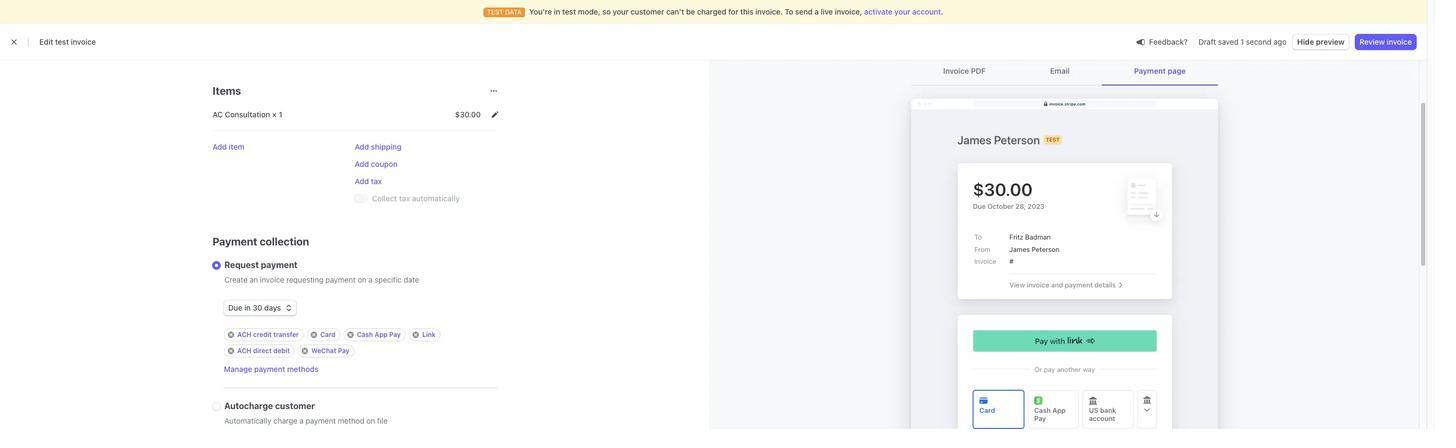Task type: vqa. For each thing, say whether or not it's contained in the screenshot.
transfer
yes



Task type: describe. For each thing, give the bounding box(es) containing it.
0 vertical spatial a
[[815, 7, 819, 16]]

remove card image
[[311, 332, 317, 338]]

0 vertical spatial pay
[[389, 331, 401, 339]]

invoice
[[943, 66, 969, 75]]

add item
[[213, 142, 244, 151]]

pdf
[[971, 66, 986, 75]]

request
[[224, 260, 259, 270]]

autocharge customer automatically charge a payment method on file
[[224, 401, 388, 425]]

remove wechat pay image
[[302, 348, 308, 354]]

transfer
[[273, 331, 299, 339]]

add tax button
[[355, 176, 382, 187]]

1 your from the left
[[613, 7, 629, 16]]

activate your account link
[[864, 6, 941, 17]]

remove cash app pay image
[[347, 332, 354, 338]]

invoice inside button
[[1387, 37, 1412, 46]]

add for add coupon
[[355, 159, 369, 169]]

email
[[1050, 66, 1070, 75]]

30
[[253, 303, 262, 312]]

automatically
[[412, 194, 460, 203]]

you're
[[529, 7, 552, 16]]

collection
[[260, 235, 309, 248]]

wechat
[[311, 347, 336, 355]]

ach direct debit
[[237, 347, 290, 355]]

payment page
[[1134, 66, 1186, 75]]

mode,
[[578, 7, 600, 16]]

invoice pdf
[[943, 66, 986, 75]]

for
[[728, 7, 738, 16]]

to
[[785, 7, 793, 16]]

remove ach credit transfer image
[[228, 332, 234, 338]]

ach for ach direct debit
[[237, 347, 251, 355]]

on for customer
[[366, 416, 375, 425]]

invoice.
[[756, 7, 783, 16]]

an
[[250, 275, 258, 284]]

edit test invoice
[[39, 37, 96, 46]]

payment for payment collection
[[213, 235, 257, 248]]

feedback?
[[1149, 37, 1188, 46]]

1 vertical spatial test
[[55, 37, 69, 46]]

specific
[[375, 275, 402, 284]]

page
[[1168, 66, 1186, 75]]

2 your from the left
[[895, 7, 910, 16]]

review invoice button
[[1355, 34, 1416, 50]]

wechat pay
[[311, 347, 349, 355]]

autocharge
[[224, 401, 273, 411]]

payment collection
[[213, 235, 309, 248]]

account
[[912, 7, 941, 16]]

ach for ach credit transfer
[[237, 331, 251, 339]]

add for add item
[[213, 142, 227, 151]]

edit
[[39, 37, 53, 46]]

manage payment methods button
[[224, 364, 319, 375]]

add coupon
[[355, 159, 398, 169]]

debit
[[274, 347, 290, 355]]

link
[[422, 331, 436, 339]]

payment inside button
[[254, 365, 285, 374]]

ac
[[213, 110, 223, 119]]

0 horizontal spatial invoice
[[71, 37, 96, 46]]

tax for add
[[371, 177, 382, 186]]

methods
[[287, 365, 319, 374]]

0 vertical spatial test
[[562, 7, 576, 16]]

collect tax automatically
[[372, 194, 460, 203]]

preview
[[1316, 37, 1345, 46]]

add shipping button
[[355, 142, 402, 152]]

collect
[[372, 194, 397, 203]]

coupon
[[371, 159, 398, 169]]

due in 30 days button
[[224, 301, 296, 316]]

1 vertical spatial 1
[[279, 110, 282, 119]]

ac consultation × 1
[[213, 110, 282, 119]]

add coupon button
[[355, 159, 398, 170]]

file
[[377, 416, 388, 425]]

send
[[795, 7, 813, 16]]

direct
[[253, 347, 272, 355]]

1 vertical spatial pay
[[338, 347, 349, 355]]

draft
[[1199, 37, 1216, 46]]

payment right requesting
[[326, 275, 356, 284]]

credit
[[253, 331, 272, 339]]

method
[[338, 416, 364, 425]]

items
[[213, 85, 241, 97]]

a inside request payment create an invoice requesting payment on a specific date
[[368, 275, 373, 284]]

cash app pay
[[357, 331, 401, 339]]

toolbar containing ach credit transfer
[[224, 329, 497, 358]]

tax for collect
[[399, 194, 410, 203]]

ach credit transfer
[[237, 331, 299, 339]]

create
[[224, 275, 248, 284]]



Task type: locate. For each thing, give the bounding box(es) containing it.
1 horizontal spatial invoice
[[260, 275, 284, 284]]

payment down collection
[[261, 260, 298, 270]]

on inside request payment create an invoice requesting payment on a specific date
[[358, 275, 366, 284]]

invoice
[[71, 37, 96, 46], [1387, 37, 1412, 46], [260, 275, 284, 284]]

1 horizontal spatial customer
[[631, 7, 664, 16]]

0 horizontal spatial payment
[[213, 235, 257, 248]]

0 vertical spatial on
[[358, 275, 366, 284]]

due in 30 days
[[228, 303, 281, 312]]

test right edit
[[55, 37, 69, 46]]

invoice.stripe.com
[[1049, 101, 1086, 106]]

1 vertical spatial a
[[368, 275, 373, 284]]

feedback? button
[[1132, 34, 1192, 49]]

add for add shipping
[[355, 142, 369, 151]]

customer inside autocharge customer automatically charge a payment method on file
[[275, 401, 315, 411]]

0 vertical spatial in
[[554, 7, 560, 16]]

tax right collect
[[399, 194, 410, 203]]

this
[[740, 7, 754, 16]]

0 horizontal spatial 1
[[279, 110, 282, 119]]

svg image
[[492, 112, 498, 118]]

add up add tax
[[355, 159, 369, 169]]

add for add tax
[[355, 177, 369, 186]]

remove ach direct debit image
[[228, 348, 234, 354]]

1 horizontal spatial your
[[895, 7, 910, 16]]

your right activate
[[895, 7, 910, 16]]

app
[[375, 331, 388, 339]]

add
[[213, 142, 227, 151], [355, 142, 369, 151], [355, 159, 369, 169], [355, 177, 369, 186]]

0 vertical spatial 1
[[1241, 37, 1244, 46]]

0 horizontal spatial customer
[[275, 401, 315, 411]]

0 horizontal spatial in
[[244, 303, 251, 312]]

0 horizontal spatial pay
[[338, 347, 349, 355]]

.
[[941, 7, 943, 16]]

1 horizontal spatial pay
[[389, 331, 401, 339]]

card
[[320, 331, 336, 339]]

invoice,
[[835, 7, 862, 16]]

1 ach from the top
[[237, 331, 251, 339]]

0 horizontal spatial test
[[55, 37, 69, 46]]

ach right remove ach credit transfer icon
[[237, 331, 251, 339]]

0 horizontal spatial your
[[613, 7, 629, 16]]

live
[[821, 7, 833, 16]]

customer up charge
[[275, 401, 315, 411]]

ach
[[237, 331, 251, 339], [237, 347, 251, 355]]

1 vertical spatial customer
[[275, 401, 315, 411]]

in inside popup button
[[244, 303, 251, 312]]

add down add coupon button
[[355, 177, 369, 186]]

test
[[562, 7, 576, 16], [55, 37, 69, 46]]

review invoice
[[1360, 37, 1412, 46]]

date
[[404, 275, 419, 284]]

payment left method
[[306, 416, 336, 425]]

activate
[[864, 7, 893, 16]]

you're in test mode, so your customer can't be charged for this invoice. to send a live invoice, activate your account .
[[529, 7, 943, 16]]

tax down add coupon button
[[371, 177, 382, 186]]

0 vertical spatial ach
[[237, 331, 251, 339]]

0 horizontal spatial tax
[[371, 177, 382, 186]]

cash
[[357, 331, 373, 339]]

tax inside button
[[371, 177, 382, 186]]

2 vertical spatial a
[[300, 416, 304, 425]]

pay down remove cash app pay image
[[338, 347, 349, 355]]

hide preview
[[1297, 37, 1345, 46]]

invoice right an
[[260, 275, 284, 284]]

tab list
[[911, 57, 1218, 86]]

test left mode,
[[562, 7, 576, 16]]

hide
[[1297, 37, 1314, 46]]

1 vertical spatial payment
[[213, 235, 257, 248]]

in left 30
[[244, 303, 251, 312]]

be
[[686, 7, 695, 16]]

1 horizontal spatial a
[[368, 275, 373, 284]]

a
[[815, 7, 819, 16], [368, 275, 373, 284], [300, 416, 304, 425]]

0 horizontal spatial a
[[300, 416, 304, 425]]

in for you're
[[554, 7, 560, 16]]

charged
[[697, 7, 726, 16]]

tab list containing invoice pdf
[[911, 57, 1218, 86]]

ago
[[1274, 37, 1287, 46]]

1 horizontal spatial 1
[[1241, 37, 1244, 46]]

1
[[1241, 37, 1244, 46], [279, 110, 282, 119]]

automatically
[[224, 416, 271, 425]]

request payment create an invoice requesting payment on a specific date
[[224, 260, 419, 284]]

1 vertical spatial on
[[366, 416, 375, 425]]

can't
[[666, 7, 684, 16]]

shipping
[[371, 142, 402, 151]]

draft saved 1 second ago
[[1199, 37, 1287, 46]]

payment inside autocharge customer automatically charge a payment method on file
[[306, 416, 336, 425]]

a inside autocharge customer automatically charge a payment method on file
[[300, 416, 304, 425]]

customer left can't
[[631, 7, 664, 16]]

0 vertical spatial customer
[[631, 7, 664, 16]]

1 horizontal spatial payment
[[1134, 66, 1166, 75]]

in right you're at left top
[[554, 7, 560, 16]]

payment for payment page
[[1134, 66, 1166, 75]]

a left live
[[815, 7, 819, 16]]

add shipping
[[355, 142, 402, 151]]

on for payment
[[358, 275, 366, 284]]

charge
[[273, 416, 297, 425]]

invoice right edit
[[71, 37, 96, 46]]

tax
[[371, 177, 382, 186], [399, 194, 410, 203]]

pay right app on the bottom left
[[389, 331, 401, 339]]

on left file
[[366, 416, 375, 425]]

remove link image
[[413, 332, 419, 338]]

your right so on the top of page
[[613, 7, 629, 16]]

payment up request
[[213, 235, 257, 248]]

manage
[[224, 365, 252, 374]]

a left specific
[[368, 275, 373, 284]]

consultation
[[225, 110, 270, 119]]

payment left page
[[1134, 66, 1166, 75]]

pay
[[389, 331, 401, 339], [338, 347, 349, 355]]

0 vertical spatial tax
[[371, 177, 382, 186]]

in for due
[[244, 303, 251, 312]]

hide preview button
[[1293, 34, 1349, 50]]

your
[[613, 7, 629, 16], [895, 7, 910, 16]]

on left specific
[[358, 275, 366, 284]]

2 horizontal spatial invoice
[[1387, 37, 1412, 46]]

2 ach from the top
[[237, 347, 251, 355]]

$30.00
[[455, 110, 481, 119]]

0 vertical spatial payment
[[1134, 66, 1166, 75]]

toolbar
[[224, 329, 497, 358]]

1 right saved at right
[[1241, 37, 1244, 46]]

1 vertical spatial ach
[[237, 347, 251, 355]]

customer
[[631, 7, 664, 16], [275, 401, 315, 411]]

days
[[264, 303, 281, 312]]

second
[[1246, 37, 1272, 46]]

add tax
[[355, 177, 382, 186]]

payment
[[261, 260, 298, 270], [326, 275, 356, 284], [254, 365, 285, 374], [306, 416, 336, 425]]

invoice inside request payment create an invoice requesting payment on a specific date
[[260, 275, 284, 284]]

on inside autocharge customer automatically charge a payment method on file
[[366, 416, 375, 425]]

saved
[[1218, 37, 1239, 46]]

requesting
[[286, 275, 324, 284]]

2 horizontal spatial a
[[815, 7, 819, 16]]

svg image
[[285, 305, 292, 311]]

1 vertical spatial tax
[[399, 194, 410, 203]]

1 right × at top
[[279, 110, 282, 119]]

item
[[229, 142, 244, 151]]

1 horizontal spatial in
[[554, 7, 560, 16]]

1 horizontal spatial test
[[562, 7, 576, 16]]

on
[[358, 275, 366, 284], [366, 416, 375, 425]]

×
[[272, 110, 277, 119]]

so
[[602, 7, 611, 16]]

add left item
[[213, 142, 227, 151]]

add up add coupon
[[355, 142, 369, 151]]

due
[[228, 303, 242, 312]]

manage payment methods
[[224, 365, 319, 374]]

add inside button
[[355, 177, 369, 186]]

invoice right review
[[1387, 37, 1412, 46]]

payment down ach direct debit
[[254, 365, 285, 374]]

review
[[1360, 37, 1385, 46]]

payment
[[1134, 66, 1166, 75], [213, 235, 257, 248]]

a right charge
[[300, 416, 304, 425]]

ach right the remove ach direct debit image
[[237, 347, 251, 355]]

in
[[554, 7, 560, 16], [244, 303, 251, 312]]

1 horizontal spatial tax
[[399, 194, 410, 203]]

add item button
[[213, 142, 244, 152]]

1 vertical spatial in
[[244, 303, 251, 312]]



